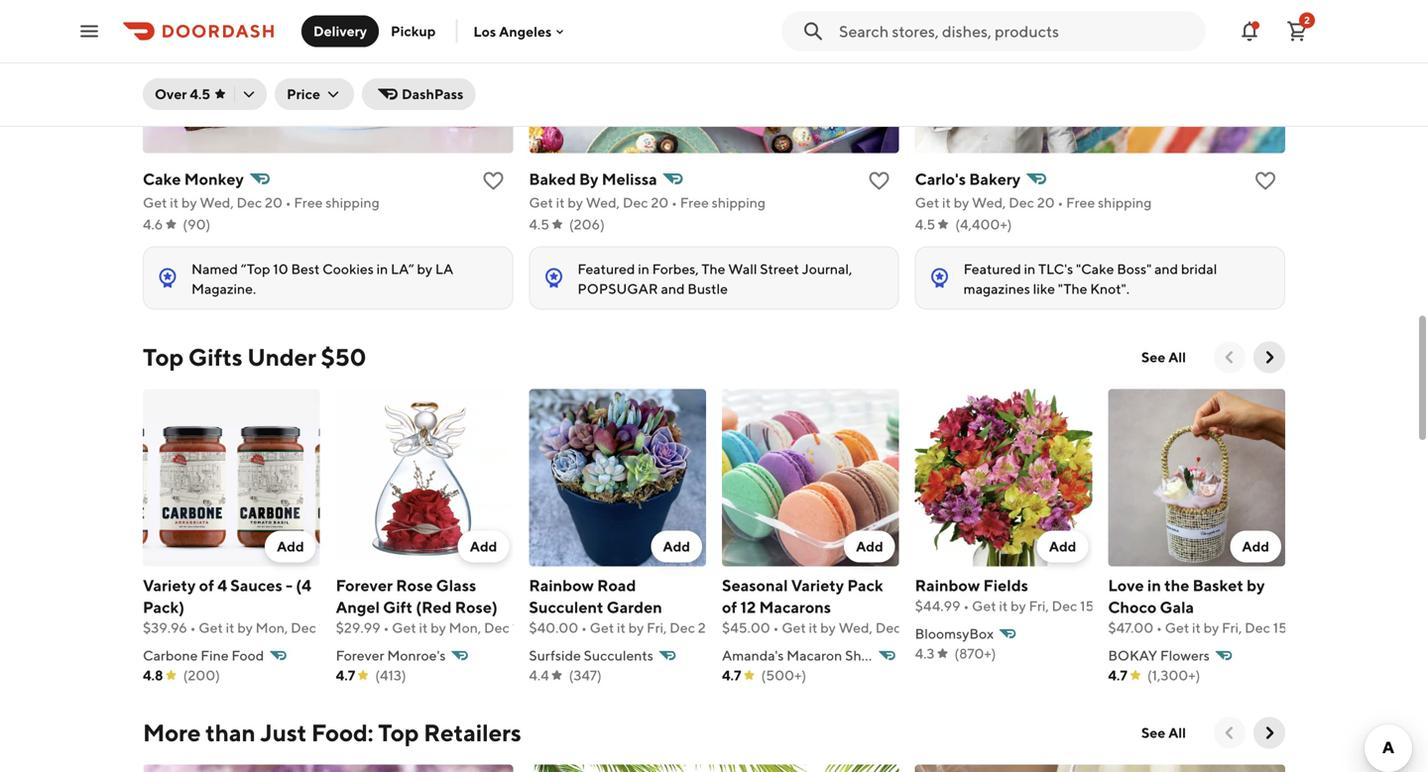 Task type: locate. For each thing, give the bounding box(es) containing it.
by down fields
[[1011, 598, 1027, 614]]

in inside featured in forbes, the wall street journal, popsugar and bustle
[[638, 261, 650, 277]]

4.7 left the "(413)"
[[336, 668, 355, 684]]

featured up magazines at the right top of the page
[[964, 261, 1022, 277]]

1 horizontal spatial click to add this store to your saved list image
[[1254, 169, 1278, 193]]

1 vertical spatial top
[[378, 719, 419, 747]]

add for seasonal variety pack of 12 macarons
[[856, 539, 884, 555]]

1 all from the top
[[1169, 349, 1187, 366]]

get inside 'love in the basket by choco gala $47.00 • get it by fri, dec 15'
[[1165, 620, 1190, 636]]

0 vertical spatial see
[[1142, 349, 1166, 366]]

0 vertical spatial all
[[1169, 349, 1187, 366]]

20 up 4.3
[[904, 620, 922, 636]]

click to add this store to your saved list image
[[482, 169, 505, 193], [1254, 169, 1278, 193]]

forbes,
[[653, 261, 699, 277]]

add up glass
[[470, 539, 497, 555]]

1 horizontal spatial top
[[378, 719, 419, 747]]

just
[[260, 719, 307, 747]]

1 vertical spatial 15
[[1274, 620, 1288, 636]]

•
[[285, 195, 291, 211], [672, 195, 678, 211], [1058, 195, 1064, 211], [964, 598, 970, 614], [190, 620, 196, 636], [383, 620, 389, 636], [581, 620, 587, 636], [773, 620, 779, 636], [1157, 620, 1163, 636]]

forever up angel
[[336, 576, 393, 595]]

1 see all from the top
[[1142, 349, 1187, 366]]

1 horizontal spatial featured
[[964, 261, 1022, 277]]

1 horizontal spatial 4.5
[[529, 216, 550, 233]]

seasonal variety pack of 12 macarons $45.00 • get it by wed, dec 20
[[722, 576, 922, 636]]

2 4.7 from the left
[[722, 668, 742, 684]]

macaron
[[787, 648, 843, 664]]

1 featured from the left
[[578, 261, 635, 277]]

add up the pack
[[856, 539, 884, 555]]

(870+)
[[955, 646, 997, 662]]

4.5 down baked
[[529, 216, 550, 233]]

get it by wed, dec 20 • free shipping for cake monkey
[[143, 195, 380, 211]]

• up 'forbes,'
[[672, 195, 678, 211]]

mon, inside variety of 4 sauces - (4 pack) $39.96 • get it by mon, dec 18
[[256, 620, 288, 636]]

• inside seasonal variety pack of 12 macarons $45.00 • get it by wed, dec 20
[[773, 620, 779, 636]]

2 free from the left
[[680, 195, 709, 211]]

dec inside seasonal variety pack of 12 macarons $45.00 • get it by wed, dec 20
[[876, 620, 901, 636]]

bakery
[[970, 170, 1021, 189]]

featured inside featured in tlc's "cake boss" and bridal magazines like "the knot".
[[964, 261, 1022, 277]]

knot".
[[1091, 281, 1130, 297]]

mon,
[[256, 620, 288, 636], [449, 620, 481, 636]]

top left the gifts
[[143, 343, 184, 372]]

wed, for bakery
[[972, 195, 1006, 211]]

by down garden
[[629, 620, 644, 636]]

shipping for cake monkey
[[326, 195, 380, 211]]

2 forever from the top
[[336, 648, 385, 664]]

amanda's
[[722, 648, 784, 664]]

see
[[1142, 349, 1166, 366], [1142, 725, 1166, 741]]

0 horizontal spatial variety
[[143, 576, 196, 595]]

see all link down (1,300+)
[[1130, 718, 1199, 749]]

popsugar
[[578, 281, 658, 297]]

1 horizontal spatial and
[[1155, 261, 1179, 277]]

wed, up '(4,400+)'
[[972, 195, 1006, 211]]

1 vertical spatial see
[[1142, 725, 1166, 741]]

18 inside forever rose glass angel gift (red rose) $29.99 • get it by mon, dec 18
[[512, 620, 526, 636]]

get up fine
[[199, 620, 223, 636]]

2 18 from the left
[[512, 620, 526, 636]]

in left the
[[1148, 576, 1162, 595]]

add for rainbow fields
[[1049, 539, 1077, 555]]

more than just food: top retailers
[[143, 719, 521, 747]]

0 vertical spatial next button of carousel image
[[1260, 348, 1280, 368]]

see all link left previous button of carousel icon
[[1130, 342, 1199, 374]]

shipping for baked by melissa
[[712, 195, 766, 211]]

by up food
[[237, 620, 253, 636]]

click to add this store to your saved list image
[[868, 169, 892, 193]]

2 get it by wed, dec 20 • free shipping from the left
[[529, 195, 766, 211]]

rainbow for succulent
[[529, 576, 594, 595]]

4.6
[[143, 216, 163, 233]]

1 get it by wed, dec 20 • free shipping from the left
[[143, 195, 380, 211]]

top right food:
[[378, 719, 419, 747]]

in up like
[[1024, 261, 1036, 277]]

in for tlc's
[[1024, 261, 1036, 277]]

4.7 down amanda's
[[722, 668, 742, 684]]

18 left $40.00
[[512, 620, 526, 636]]

1 4.7 from the left
[[336, 668, 355, 684]]

it down gala
[[1193, 620, 1201, 636]]

4.7 down bokay
[[1109, 668, 1128, 684]]

1 free from the left
[[294, 195, 323, 211]]

and down 'forbes,'
[[661, 281, 685, 297]]

free up the "best"
[[294, 195, 323, 211]]

fine
[[201, 648, 229, 664]]

road
[[597, 576, 636, 595]]

1 see all link from the top
[[1130, 342, 1199, 374]]

shipping up cookies
[[326, 195, 380, 211]]

see all down (1,300+)
[[1142, 725, 1187, 741]]

dec inside variety of 4 sauces - (4 pack) $39.96 • get it by mon, dec 18
[[291, 620, 316, 636]]

3 get it by wed, dec 20 • free shipping from the left
[[915, 195, 1152, 211]]

add up basket
[[1243, 539, 1270, 555]]

4.5 for carlo's bakery
[[915, 216, 936, 233]]

1 next button of carousel image from the top
[[1260, 348, 1280, 368]]

in left 'forbes,'
[[638, 261, 650, 277]]

• right $39.96
[[190, 620, 196, 636]]

1 mon, from the left
[[256, 620, 288, 636]]

get up surfside succulents
[[590, 620, 614, 636]]

fri, inside rainbow road succulent garden $40.00 • get it by fri, dec 22
[[647, 620, 667, 636]]

by left la
[[417, 261, 433, 277]]

add up rainbow fields $44.99 • get it by fri, dec 15
[[1049, 539, 1077, 555]]

succulent
[[529, 598, 604, 617]]

top
[[143, 343, 184, 372], [378, 719, 419, 747]]

20 for carlo's bakery
[[1038, 195, 1055, 211]]

variety of 4 sauces - (4 pack) $39.96 • get it by mon, dec 18
[[143, 576, 333, 636]]

add for forever rose glass angel gift (red rose)
[[470, 539, 497, 555]]

free
[[294, 195, 323, 211], [680, 195, 709, 211], [1067, 195, 1096, 211]]

in inside 'love in the basket by choco gala $47.00 • get it by fri, dec 15'
[[1148, 576, 1162, 595]]

1 see from the top
[[1142, 349, 1166, 366]]

free for cake monkey
[[294, 195, 323, 211]]

rainbow
[[529, 576, 594, 595], [915, 576, 980, 595]]

0 horizontal spatial click to add this store to your saved list image
[[482, 169, 505, 193]]

• down gala
[[1157, 620, 1163, 636]]

monroe's
[[387, 648, 446, 664]]

top gifts under $50
[[143, 343, 366, 372]]

and right boss"
[[1155, 261, 1179, 277]]

forever inside forever rose glass angel gift (red rose) $29.99 • get it by mon, dec 18
[[336, 576, 393, 595]]

magazine.
[[191, 281, 256, 297]]

wed, up shoppe
[[839, 620, 873, 636]]

next button of carousel image right previous button of carousel icon
[[1260, 348, 1280, 368]]

get it by wed, dec 20 • free shipping down melissa
[[529, 195, 766, 211]]

rainbow inside rainbow road succulent garden $40.00 • get it by fri, dec 22
[[529, 576, 594, 595]]

1 vertical spatial forever
[[336, 648, 385, 664]]

(413)
[[375, 668, 406, 684]]

open menu image
[[77, 19, 101, 43]]

it down garden
[[617, 620, 626, 636]]

2 horizontal spatial get it by wed, dec 20 • free shipping
[[915, 195, 1152, 211]]

1 click to add this store to your saved list image from the left
[[482, 169, 505, 193]]

0 horizontal spatial of
[[199, 576, 214, 595]]

0 vertical spatial of
[[199, 576, 214, 595]]

wed, down monkey on the left of page
[[200, 195, 234, 211]]

2 rainbow from the left
[[915, 576, 980, 595]]

2 add from the left
[[470, 539, 497, 555]]

1 horizontal spatial 15
[[1274, 620, 1288, 636]]

get
[[143, 195, 167, 211], [529, 195, 553, 211], [915, 195, 940, 211], [972, 598, 997, 614], [199, 620, 223, 636], [392, 620, 416, 636], [590, 620, 614, 636], [782, 620, 806, 636], [1165, 620, 1190, 636]]

all left previous button of carousel icon
[[1169, 349, 1187, 366]]

• down gift
[[383, 620, 389, 636]]

• inside variety of 4 sauces - (4 pack) $39.96 • get it by mon, dec 18
[[190, 620, 196, 636]]

0 horizontal spatial shipping
[[326, 195, 380, 211]]

it down macarons
[[809, 620, 818, 636]]

of left 4
[[199, 576, 214, 595]]

dec inside rainbow road succulent garden $40.00 • get it by fri, dec 22
[[670, 620, 695, 636]]

see for more than just food: top retailers
[[1142, 725, 1166, 741]]

22
[[698, 620, 714, 636]]

by inside rainbow road succulent garden $40.00 • get it by fri, dec 22
[[629, 620, 644, 636]]

forever rose glass angel gift (red rose) $29.99 • get it by mon, dec 18
[[336, 576, 526, 636]]

1 horizontal spatial variety
[[792, 576, 844, 595]]

dec inside rainbow fields $44.99 • get it by fri, dec 15
[[1052, 598, 1078, 614]]

mon, down rose)
[[449, 620, 481, 636]]

forever down $29.99 at the bottom of the page
[[336, 648, 385, 664]]

see all for more than just food: top retailers
[[1142, 725, 1187, 741]]

20 up 10
[[265, 195, 283, 211]]

wed, for monkey
[[200, 195, 234, 211]]

see down (1,300+)
[[1142, 725, 1166, 741]]

1 vertical spatial see all
[[1142, 725, 1187, 741]]

1 horizontal spatial 18
[[512, 620, 526, 636]]

0 horizontal spatial free
[[294, 195, 323, 211]]

2 variety from the left
[[792, 576, 844, 595]]

it down the (red
[[419, 620, 428, 636]]

0 horizontal spatial and
[[661, 281, 685, 297]]

by
[[579, 170, 599, 189]]

it down fields
[[999, 598, 1008, 614]]

0 horizontal spatial 4.7
[[336, 668, 355, 684]]

get it by wed, dec 20 • free shipping down bakery
[[915, 195, 1152, 211]]

20 up the 'tlc's'
[[1038, 195, 1055, 211]]

4.5 down carlo's
[[915, 216, 936, 233]]

rose
[[396, 576, 433, 595]]

1 18 from the left
[[319, 620, 333, 636]]

by up macaron
[[821, 620, 836, 636]]

4
[[217, 576, 227, 595]]

• inside 'love in the basket by choco gala $47.00 • get it by fri, dec 15'
[[1157, 620, 1163, 636]]

it inside seasonal variety pack of 12 macarons $45.00 • get it by wed, dec 20
[[809, 620, 818, 636]]

• down succulent
[[581, 620, 587, 636]]

mon, for (red
[[449, 620, 481, 636]]

5 add from the left
[[1049, 539, 1077, 555]]

angel
[[336, 598, 380, 617]]

1 horizontal spatial shipping
[[712, 195, 766, 211]]

get down fields
[[972, 598, 997, 614]]

of left the 12
[[722, 598, 737, 617]]

4.5 right over
[[190, 86, 210, 102]]

get down gala
[[1165, 620, 1190, 636]]

add up rainbow road succulent garden $40.00 • get it by fri, dec 22
[[663, 539, 691, 555]]

mon, up food
[[256, 620, 288, 636]]

by inside forever rose glass angel gift (red rose) $29.99 • get it by mon, dec 18
[[431, 620, 446, 636]]

1 horizontal spatial free
[[680, 195, 709, 211]]

0 horizontal spatial 4.5
[[190, 86, 210, 102]]

1 horizontal spatial mon,
[[449, 620, 481, 636]]

2 see all link from the top
[[1130, 718, 1199, 749]]

featured in forbes, the wall street journal, popsugar and bustle
[[578, 261, 853, 297]]

1 horizontal spatial rainbow
[[915, 576, 980, 595]]

by down carlo's bakery
[[954, 195, 970, 211]]

1 rainbow from the left
[[529, 576, 594, 595]]

free up "cake at the top of page
[[1067, 195, 1096, 211]]

1 vertical spatial and
[[661, 281, 685, 297]]

see all link
[[1130, 342, 1199, 374], [1130, 718, 1199, 749]]

la
[[435, 261, 454, 277]]

0 horizontal spatial mon,
[[256, 620, 288, 636]]

get it by wed, dec 20 • free shipping for baked by melissa
[[529, 195, 766, 211]]

food:
[[311, 719, 374, 747]]

amanda's macaron shoppe
[[722, 648, 894, 664]]

3 shipping from the left
[[1098, 195, 1152, 211]]

shipping
[[326, 195, 380, 211], [712, 195, 766, 211], [1098, 195, 1152, 211]]

1 vertical spatial all
[[1169, 725, 1187, 741]]

• inside rainbow road succulent garden $40.00 • get it by fri, dec 22
[[581, 620, 587, 636]]

flowers
[[1161, 648, 1210, 664]]

rainbow up $44.99
[[915, 576, 980, 595]]

see left previous button of carousel icon
[[1142, 349, 1166, 366]]

0 horizontal spatial 18
[[319, 620, 333, 636]]

2 horizontal spatial fri,
[[1222, 620, 1243, 636]]

• down macarons
[[773, 620, 779, 636]]

4.3
[[915, 646, 935, 662]]

1 horizontal spatial get it by wed, dec 20 • free shipping
[[529, 195, 766, 211]]

variety up macarons
[[792, 576, 844, 595]]

and
[[1155, 261, 1179, 277], [661, 281, 685, 297]]

3 add from the left
[[663, 539, 691, 555]]

1 add from the left
[[277, 539, 304, 555]]

12
[[741, 598, 756, 617]]

3 4.7 from the left
[[1109, 668, 1128, 684]]

featured for by
[[578, 261, 635, 277]]

1 shipping from the left
[[326, 195, 380, 211]]

2 horizontal spatial 4.5
[[915, 216, 936, 233]]

• right $44.99
[[964, 598, 970, 614]]

2 click to add this store to your saved list image from the left
[[1254, 169, 1278, 193]]

rainbow road succulent garden $40.00 • get it by fri, dec 22
[[529, 576, 714, 636]]

by up (90)
[[181, 195, 197, 211]]

15
[[1081, 598, 1095, 614], [1274, 620, 1288, 636]]

3 free from the left
[[1067, 195, 1096, 211]]

by down the (red
[[431, 620, 446, 636]]

free for baked by melissa
[[680, 195, 709, 211]]

featured inside featured in forbes, the wall street journal, popsugar and bustle
[[578, 261, 635, 277]]

4.7
[[336, 668, 355, 684], [722, 668, 742, 684], [1109, 668, 1128, 684]]

10
[[273, 261, 288, 277]]

0 vertical spatial and
[[1155, 261, 1179, 277]]

1 vertical spatial next button of carousel image
[[1260, 724, 1280, 743]]

0 horizontal spatial top
[[143, 343, 184, 372]]

2 horizontal spatial 4.7
[[1109, 668, 1128, 684]]

add for variety of 4 sauces - (4 pack)
[[277, 539, 304, 555]]

love
[[1109, 576, 1145, 595]]

get up 4.6
[[143, 195, 167, 211]]

0 vertical spatial see all link
[[1130, 342, 1199, 374]]

0 horizontal spatial rainbow
[[529, 576, 594, 595]]

and inside featured in forbes, the wall street journal, popsugar and bustle
[[661, 281, 685, 297]]

rainbow up succulent
[[529, 576, 594, 595]]

in
[[377, 261, 388, 277], [638, 261, 650, 277], [1024, 261, 1036, 277], [1148, 576, 1162, 595]]

4 add from the left
[[856, 539, 884, 555]]

2 see from the top
[[1142, 725, 1166, 741]]

0 horizontal spatial featured
[[578, 261, 635, 277]]

0 vertical spatial forever
[[336, 576, 393, 595]]

1 horizontal spatial 4.7
[[722, 668, 742, 684]]

see all link for more than just food: top retailers
[[1130, 718, 1199, 749]]

it up fine
[[226, 620, 235, 636]]

18 inside variety of 4 sauces - (4 pack) $39.96 • get it by mon, dec 18
[[319, 620, 333, 636]]

cake
[[143, 170, 181, 189]]

under
[[247, 343, 316, 372]]

2 see all from the top
[[1142, 725, 1187, 741]]

wed, down baked by melissa
[[586, 195, 620, 211]]

see all
[[1142, 349, 1187, 366], [1142, 725, 1187, 741]]

20 down melissa
[[651, 195, 669, 211]]

get inside rainbow road succulent garden $40.00 • get it by fri, dec 22
[[590, 620, 614, 636]]

all for top gifts under $50
[[1169, 349, 1187, 366]]

0 horizontal spatial 15
[[1081, 598, 1095, 614]]

than
[[205, 719, 256, 747]]

forever for rose
[[336, 576, 393, 595]]

0 vertical spatial top
[[143, 343, 184, 372]]

over
[[155, 86, 187, 102]]

all left previous button of carousel image
[[1169, 725, 1187, 741]]

dec
[[237, 195, 262, 211], [623, 195, 648, 211], [1009, 195, 1035, 211], [1052, 598, 1078, 614], [291, 620, 316, 636], [484, 620, 510, 636], [670, 620, 695, 636], [876, 620, 901, 636], [1245, 620, 1271, 636]]

1 variety from the left
[[143, 576, 196, 595]]

next button of carousel image right previous button of carousel image
[[1260, 724, 1280, 743]]

get down macarons
[[782, 620, 806, 636]]

1 forever from the top
[[336, 576, 393, 595]]

(1,300+)
[[1148, 668, 1201, 684]]

gifts
[[188, 343, 243, 372]]

2 horizontal spatial shipping
[[1098, 195, 1152, 211]]

los
[[474, 23, 496, 39]]

shipping up wall
[[712, 195, 766, 211]]

add up -
[[277, 539, 304, 555]]

0 vertical spatial 15
[[1081, 598, 1095, 614]]

1 vertical spatial see all link
[[1130, 718, 1199, 749]]

delivery
[[314, 23, 367, 39]]

18 for variety of 4 sauces - (4 pack)
[[319, 620, 333, 636]]

4.7 for love in the basket by choco gala
[[1109, 668, 1128, 684]]

previous button of carousel image
[[1220, 724, 1240, 743]]

it inside variety of 4 sauces - (4 pack) $39.96 • get it by mon, dec 18
[[226, 620, 235, 636]]

0 horizontal spatial get it by wed, dec 20 • free shipping
[[143, 195, 380, 211]]

featured up popsugar
[[578, 261, 635, 277]]

2 mon, from the left
[[449, 620, 481, 636]]

get it by wed, dec 20 • free shipping down monkey on the left of page
[[143, 195, 380, 211]]

see all left previous button of carousel icon
[[1142, 349, 1187, 366]]

-
[[286, 576, 293, 595]]

1 horizontal spatial fri,
[[1029, 598, 1049, 614]]

1 vertical spatial of
[[722, 598, 737, 617]]

get inside variety of 4 sauces - (4 pack) $39.96 • get it by mon, dec 18
[[199, 620, 223, 636]]

2 featured from the left
[[964, 261, 1022, 277]]

add button
[[265, 531, 316, 563], [265, 531, 316, 563], [458, 531, 509, 563], [458, 531, 509, 563], [651, 531, 702, 563], [651, 531, 702, 563], [844, 531, 896, 563], [844, 531, 896, 563], [1038, 531, 1089, 563], [1038, 531, 1089, 563], [1231, 531, 1282, 563]]

(206)
[[569, 216, 605, 233]]

surfside succulents
[[529, 648, 654, 664]]

in inside featured in tlc's "cake boss" and bridal magazines like "the knot".
[[1024, 261, 1036, 277]]

20 for cake monkey
[[265, 195, 283, 211]]

food
[[232, 648, 264, 664]]

18 left $29.99 at the bottom of the page
[[319, 620, 333, 636]]

get down gift
[[392, 620, 416, 636]]

mon, inside forever rose glass angel gift (red rose) $29.99 • get it by mon, dec 18
[[449, 620, 481, 636]]

wed, inside seasonal variety pack of 12 macarons $45.00 • get it by wed, dec 20
[[839, 620, 873, 636]]

2 next button of carousel image from the top
[[1260, 724, 1280, 743]]

0 vertical spatial see all
[[1142, 349, 1187, 366]]

get it by wed, dec 20 • free shipping
[[143, 195, 380, 211], [529, 195, 766, 211], [915, 195, 1152, 211]]

2 all from the top
[[1169, 725, 1187, 741]]

rainbow inside rainbow fields $44.99 • get it by fri, dec 15
[[915, 576, 980, 595]]

15 inside rainbow fields $44.99 • get it by fri, dec 15
[[1081, 598, 1095, 614]]

by up flowers
[[1204, 620, 1220, 636]]

2 horizontal spatial free
[[1067, 195, 1096, 211]]

in left la"
[[377, 261, 388, 277]]

1 horizontal spatial of
[[722, 598, 737, 617]]

variety up pack)
[[143, 576, 196, 595]]

0 horizontal spatial fri,
[[647, 620, 667, 636]]

free for carlo's bakery
[[1067, 195, 1096, 211]]

carbone
[[143, 648, 198, 664]]

shipping up boss"
[[1098, 195, 1152, 211]]

free up 'forbes,'
[[680, 195, 709, 211]]

fri,
[[1029, 598, 1049, 614], [647, 620, 667, 636], [1222, 620, 1243, 636]]

next button of carousel image
[[1260, 348, 1280, 368], [1260, 724, 1280, 743]]

2 shipping from the left
[[712, 195, 766, 211]]

(red
[[416, 598, 452, 617]]



Task type: vqa. For each thing, say whether or not it's contained in the screenshot.


Task type: describe. For each thing, give the bounding box(es) containing it.
see for top gifts under $50
[[1142, 349, 1166, 366]]

gift
[[383, 598, 413, 617]]

basket
[[1193, 576, 1244, 595]]

price button
[[275, 78, 354, 110]]

pack
[[848, 576, 884, 595]]

• up 10
[[285, 195, 291, 211]]

$45.00
[[722, 620, 771, 636]]

variety inside variety of 4 sauces - (4 pack) $39.96 • get it by mon, dec 18
[[143, 576, 196, 595]]

rainbow fields $44.99 • get it by fri, dec 15
[[915, 576, 1095, 614]]

it inside rainbow road succulent garden $40.00 • get it by fri, dec 22
[[617, 620, 626, 636]]

$40.00
[[529, 620, 579, 636]]

glass
[[436, 576, 477, 595]]

4.8
[[143, 668, 163, 684]]

(500+)
[[762, 668, 807, 684]]

15 inside 'love in the basket by choco gala $47.00 • get it by fri, dec 15'
[[1274, 620, 1288, 636]]

over 4.5 button
[[143, 78, 267, 110]]

by up (206)
[[568, 195, 583, 211]]

pickup button
[[379, 15, 448, 47]]

rainbow for $44.99
[[915, 576, 980, 595]]

of inside variety of 4 sauces - (4 pack) $39.96 • get it by mon, dec 18
[[199, 576, 214, 595]]

click to add this store to your saved list image for cake monkey
[[482, 169, 505, 193]]

get inside forever rose glass angel gift (red rose) $29.99 • get it by mon, dec 18
[[392, 620, 416, 636]]

cookies
[[323, 261, 374, 277]]

featured for bakery
[[964, 261, 1022, 277]]

shipping for carlo's bakery
[[1098, 195, 1152, 211]]

bridal
[[1182, 261, 1218, 277]]

(347)
[[569, 668, 602, 684]]

baked
[[529, 170, 576, 189]]

cake monkey
[[143, 170, 244, 189]]

click to add this store to your saved list image for carlo's bakery
[[1254, 169, 1278, 193]]

it inside 'love in the basket by choco gala $47.00 • get it by fri, dec 15'
[[1193, 620, 1201, 636]]

in for forbes,
[[638, 261, 650, 277]]

20 for baked by melissa
[[651, 195, 669, 211]]

by inside named "top 10 best cookies in la" by la magazine.
[[417, 261, 433, 277]]

it inside forever rose glass angel gift (red rose) $29.99 • get it by mon, dec 18
[[419, 620, 428, 636]]

(4
[[296, 576, 311, 595]]

more than just food: top retailers link
[[143, 718, 521, 749]]

20 inside seasonal variety pack of 12 macarons $45.00 • get it by wed, dec 20
[[904, 620, 922, 636]]

seasonal
[[722, 576, 788, 595]]

4.7 for seasonal variety pack of 12 macarons
[[722, 668, 742, 684]]

carbone fine food
[[143, 648, 264, 664]]

it down carlo's
[[943, 195, 951, 211]]

get down carlo's
[[915, 195, 940, 211]]

(4,400+)
[[956, 216, 1012, 233]]

shoppe
[[845, 648, 894, 664]]

• inside forever rose glass angel gift (red rose) $29.99 • get it by mon, dec 18
[[383, 620, 389, 636]]

macarons
[[760, 598, 832, 617]]

it down baked
[[556, 195, 565, 211]]

$47.00
[[1109, 620, 1154, 636]]

surfside
[[529, 648, 581, 664]]

in for the
[[1148, 576, 1162, 595]]

retailers
[[424, 719, 521, 747]]

mon, for (4
[[256, 620, 288, 636]]

next button of carousel image for more than just food: top retailers
[[1260, 724, 1280, 743]]

bokay
[[1109, 648, 1158, 664]]

dashpass button
[[362, 78, 476, 110]]

6 add from the left
[[1243, 539, 1270, 555]]

fri, inside 'love in the basket by choco gala $47.00 • get it by fri, dec 15'
[[1222, 620, 1243, 636]]

top inside 'link'
[[143, 343, 184, 372]]

named "top 10 best cookies in la" by la magazine.
[[191, 261, 454, 297]]

forever monroe's
[[336, 648, 446, 664]]

get down baked
[[529, 195, 553, 211]]

Store search: begin typing to search for stores available on DoorDash text field
[[839, 20, 1195, 42]]

2 button
[[1278, 11, 1318, 51]]

it inside rainbow fields $44.99 • get it by fri, dec 15
[[999, 598, 1008, 614]]

all for more than just food: top retailers
[[1169, 725, 1187, 741]]

bustle
[[688, 281, 728, 297]]

wall
[[729, 261, 758, 277]]

top gifts under $50 link
[[143, 342, 366, 374]]

like
[[1033, 281, 1056, 297]]

delivery button
[[302, 15, 379, 47]]

carlo's
[[915, 170, 966, 189]]

succulents
[[584, 648, 654, 664]]

$39.96
[[143, 620, 187, 636]]

$44.99
[[915, 598, 961, 614]]

4.5 inside "button"
[[190, 86, 210, 102]]

variety inside seasonal variety pack of 12 macarons $45.00 • get it by wed, dec 20
[[792, 576, 844, 595]]

love in the basket by choco gala $47.00 • get it by fri, dec 15
[[1109, 576, 1288, 636]]

sauces
[[230, 576, 283, 595]]

next button of carousel image for top gifts under $50
[[1260, 348, 1280, 368]]

forever for monroe's
[[336, 648, 385, 664]]

dec inside 'love in the basket by choco gala $47.00 • get it by fri, dec 15'
[[1245, 620, 1271, 636]]

melissa
[[602, 170, 658, 189]]

see all for top gifts under $50
[[1142, 349, 1187, 366]]

journal,
[[802, 261, 853, 277]]

of inside seasonal variety pack of 12 macarons $45.00 • get it by wed, dec 20
[[722, 598, 737, 617]]

fri, inside rainbow fields $44.99 • get it by fri, dec 15
[[1029, 598, 1049, 614]]

street
[[760, 261, 799, 277]]

• inside rainbow fields $44.99 • get it by fri, dec 15
[[964, 598, 970, 614]]

los angeles button
[[474, 23, 568, 39]]

(90)
[[183, 216, 211, 233]]

the
[[702, 261, 726, 277]]

more
[[143, 719, 201, 747]]

bokay flowers
[[1109, 648, 1210, 664]]

notification bell image
[[1238, 19, 1262, 43]]

4.7 for forever rose glass angel gift (red rose)
[[336, 668, 355, 684]]

• up the 'tlc's'
[[1058, 195, 1064, 211]]

get it by wed, dec 20 • free shipping for carlo's bakery
[[915, 195, 1152, 211]]

1 items, open order cart image
[[1286, 19, 1310, 43]]

angeles
[[499, 23, 552, 39]]

carlo's bakery
[[915, 170, 1021, 189]]

tlc's
[[1039, 261, 1074, 277]]

add for rainbow road succulent garden
[[663, 539, 691, 555]]

4.4
[[529, 668, 549, 684]]

previous button of carousel image
[[1220, 348, 1240, 368]]

by inside variety of 4 sauces - (4 pack) $39.96 • get it by mon, dec 18
[[237, 620, 253, 636]]

get inside seasonal variety pack of 12 macarons $45.00 • get it by wed, dec 20
[[782, 620, 806, 636]]

boss"
[[1117, 261, 1152, 277]]

get inside rainbow fields $44.99 • get it by fri, dec 15
[[972, 598, 997, 614]]

"cake
[[1077, 261, 1115, 277]]

(200)
[[183, 668, 220, 684]]

in inside named "top 10 best cookies in la" by la magazine.
[[377, 261, 388, 277]]

it down cake
[[170, 195, 179, 211]]

best
[[291, 261, 320, 277]]

$29.99
[[336, 620, 381, 636]]

dec inside forever rose glass angel gift (red rose) $29.99 • get it by mon, dec 18
[[484, 620, 510, 636]]

by inside rainbow fields $44.99 • get it by fri, dec 15
[[1011, 598, 1027, 614]]

garden
[[607, 598, 663, 617]]

magazines
[[964, 281, 1031, 297]]

over 4.5
[[155, 86, 210, 102]]

by inside seasonal variety pack of 12 macarons $45.00 • get it by wed, dec 20
[[821, 620, 836, 636]]

pack)
[[143, 598, 185, 617]]

4.5 for baked by melissa
[[529, 216, 550, 233]]

wed, for by
[[586, 195, 620, 211]]

named
[[191, 261, 238, 277]]

monkey
[[184, 170, 244, 189]]

baked by melissa
[[529, 170, 658, 189]]

rose)
[[455, 598, 498, 617]]

18 for forever rose glass angel gift (red rose)
[[512, 620, 526, 636]]

by right basket
[[1247, 576, 1265, 595]]

see all link for top gifts under $50
[[1130, 342, 1199, 374]]

and inside featured in tlc's "cake boss" and bridal magazines like "the knot".
[[1155, 261, 1179, 277]]

fields
[[984, 576, 1029, 595]]

dashpass
[[402, 86, 464, 102]]

"the
[[1058, 281, 1088, 297]]

gala
[[1160, 598, 1195, 617]]



